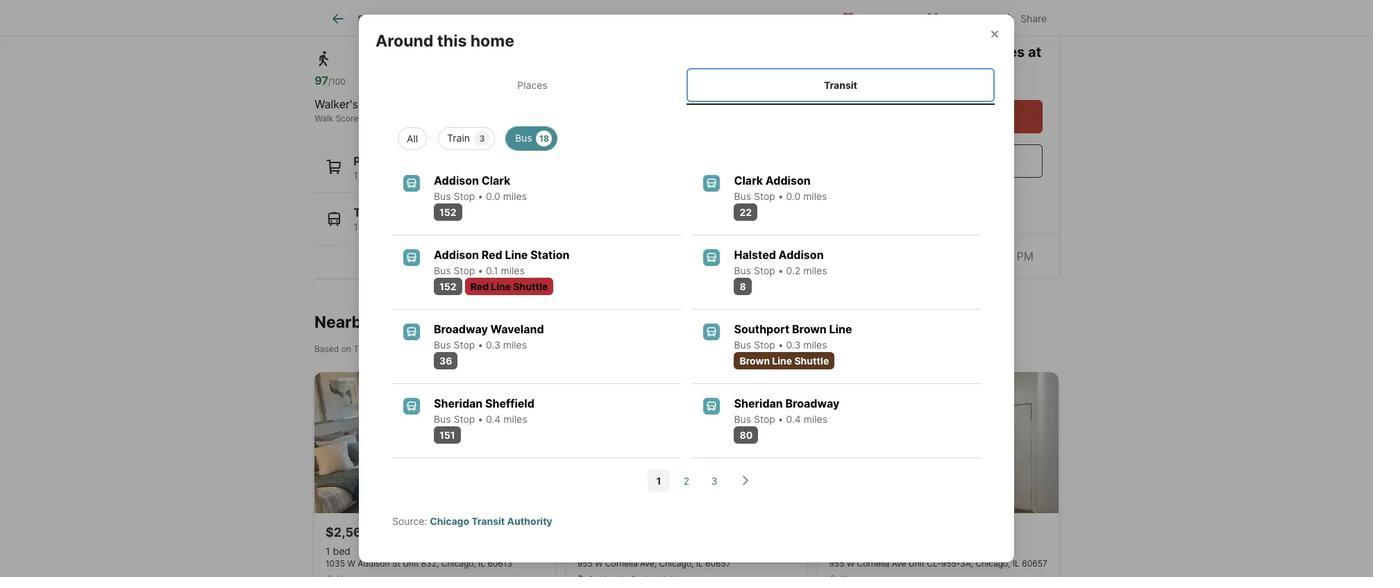 Task type: locate. For each thing, give the bounding box(es) containing it.
• inside southport brown line bus stop • 0.3 miles brown line shuttle
[[778, 339, 784, 351]]

clark up '22'
[[734, 174, 763, 188]]

1 horizontal spatial shuttle
[[795, 355, 829, 367]]

miles for sheridan sheffield
[[504, 413, 527, 425]]

1 horizontal spatial residences
[[449, 17, 512, 31]]

1 horizontal spatial near
[[503, 344, 521, 354]]

walker's paradise walk score ®
[[315, 97, 407, 123]]

1 left "bed"
[[326, 545, 330, 557]]

unit for 832,
[[403, 558, 419, 569]]

miles inside broadway waveland bus stop • 0.3 miles 36
[[503, 339, 527, 351]]

clark inside clark addison bus stop • 0.0 miles 22
[[734, 174, 763, 188]]

1 0.4 from the left
[[486, 413, 501, 425]]

18
[[540, 134, 549, 144]]

2 vertical spatial 3
[[711, 475, 718, 487]]

brown right southport
[[792, 322, 827, 336]]

residences for transportation near the residences at addison and clark
[[449, 17, 512, 31]]

transit for transit 135, 148, 151, 152, 156, 22, 36, 77, 8, 80, x9
[[354, 206, 392, 219]]

1 cornelia from the left
[[605, 558, 638, 569]]

3 w from the left
[[847, 558, 855, 569]]

clark up 77,
[[482, 174, 511, 188]]

miles inside clark addison bus stop • 0.0 miles 22
[[804, 190, 827, 202]]

walk
[[315, 113, 333, 123]]

0 horizontal spatial broadway
[[434, 322, 488, 336]]

halsted
[[734, 248, 776, 262]]

0 vertical spatial broadway
[[434, 322, 488, 336]]

2 horizontal spatial il
[[1013, 558, 1020, 569]]

bus image for sheridan broadway
[[704, 398, 720, 415]]

sheridan inside sheridan sheffield bus stop • 0.4 miles 151
[[434, 397, 483, 411]]

1 horizontal spatial w
[[595, 558, 603, 569]]

955 w cornelia ave unit cl-955-3a, chicago, il 60657
[[829, 558, 1048, 569]]

2 0.0 from the left
[[786, 190, 801, 202]]

at for based on the residences at addison and clark near chicago
[[419, 344, 426, 354]]

bus up 36
[[434, 339, 451, 351]]

and
[[576, 17, 596, 31], [919, 64, 944, 81], [463, 344, 478, 354]]

places inside places 1 grocery, 38 restaurants, 3 parks
[[354, 154, 390, 168]]

2 horizontal spatial and
[[919, 64, 944, 81]]

broadway
[[434, 322, 488, 336], [786, 397, 840, 411]]

transit
[[824, 79, 858, 91], [354, 206, 392, 219], [472, 515, 505, 527]]

w for 955 w cornelia ave unit cl-955-3a, chicago, il 60657
[[847, 558, 855, 569]]

the
[[426, 17, 447, 31], [917, 43, 943, 60], [354, 344, 369, 354]]

0.3 down southport
[[786, 339, 801, 351]]

0 horizontal spatial 955
[[577, 558, 593, 569]]

stop inside addison red line station bus stop • 0.1 miles
[[454, 265, 475, 277]]

transit inside transit 135, 148, 151, 152, 156, 22, 36, 77, 8, 80, x9
[[354, 206, 392, 219]]

2 bus image from the top
[[403, 398, 420, 415]]

3 inside places 1 grocery, 38 restaurants, 3 parks
[[474, 169, 480, 181]]

2 sheridan from the left
[[734, 397, 783, 411]]

cornelia left ave,
[[605, 558, 638, 569]]

list box inside around this home dialog
[[387, 122, 987, 150]]

135,
[[354, 221, 373, 233]]

score
[[336, 113, 358, 123]]

1 horizontal spatial 0.0
[[786, 190, 801, 202]]

ave
[[892, 558, 906, 569]]

southport brown line bus stop • 0.3 miles brown line shuttle
[[734, 322, 852, 367]]

1 horizontal spatial and
[[576, 17, 596, 31]]

0 horizontal spatial brown
[[740, 355, 770, 367]]

1 left grocery,
[[354, 169, 358, 181]]

3 il from the left
[[1013, 558, 1020, 569]]

stop inside sheridan sheffield bus stop • 0.4 miles 151
[[454, 413, 475, 425]]

1 horizontal spatial at
[[515, 17, 526, 31]]

1
[[354, 169, 358, 181], [657, 475, 661, 487], [326, 545, 330, 557]]

955
[[577, 558, 593, 569], [829, 558, 845, 569]]

bus up "8"
[[734, 265, 751, 277]]

3 left parks
[[474, 169, 480, 181]]

w left ave,
[[595, 558, 603, 569]]

out
[[956, 12, 972, 24]]

0 vertical spatial and
[[576, 17, 596, 31]]

line inside addison red line station bus stop • 0.1 miles
[[505, 248, 528, 262]]

0.3 inside southport brown line bus stop • 0.3 miles brown line shuttle
[[786, 339, 801, 351]]

addison inside halsted addison bus stop • 0.2 miles 8
[[779, 248, 824, 262]]

brown
[[792, 322, 827, 336], [740, 355, 770, 367]]

1 vertical spatial shuttle
[[795, 355, 829, 367]]

3 inside button
[[711, 475, 718, 487]]

0 vertical spatial 1
[[354, 169, 358, 181]]

chicago, right 3a,
[[976, 558, 1011, 569]]

train
[[447, 132, 470, 144]]

bus inside addison red line station bus stop • 0.1 miles
[[434, 265, 451, 277]]

red down 0.1
[[471, 281, 489, 293]]

0 vertical spatial shuttle
[[513, 281, 548, 293]]

152 down addison red line station bus stop • 0.1 miles
[[440, 281, 457, 293]]

60657 inside 955 w cornelia ave unit cl-955-3a, chicago, il 60657 button
[[1022, 558, 1048, 569]]

chicago right the source: on the bottom of the page
[[430, 515, 469, 527]]

miles inside addison red line station bus stop • 0.1 miles
[[501, 265, 525, 277]]

1 horizontal spatial 60657
[[1022, 558, 1048, 569]]

miles for clark addison
[[804, 190, 827, 202]]

bus inside broadway waveland bus stop • 0.3 miles 36
[[434, 339, 451, 351]]

w
[[347, 558, 355, 569], [595, 558, 603, 569], [847, 558, 855, 569]]

unit
[[403, 558, 419, 569], [909, 558, 925, 569]]

bus inside southport brown line bus stop • 0.3 miles brown line shuttle
[[734, 339, 751, 351]]

around this home element
[[376, 14, 531, 51]]

0 horizontal spatial sheridan
[[434, 397, 483, 411]]

photo of 955 w cornelia ave, chicago, il 60657 image
[[566, 372, 807, 513]]

plans
[[522, 13, 547, 24]]

2 vertical spatial residences
[[371, 344, 416, 354]]

0 horizontal spatial il
[[478, 558, 485, 569]]

0 horizontal spatial 0.3
[[486, 339, 501, 351]]

®
[[358, 113, 364, 123]]

cornelia inside 955 w cornelia ave, chicago, il 60657 button
[[605, 558, 638, 569]]

1 horizontal spatial sheridan
[[734, 397, 783, 411]]

shuttle inside southport brown line bus stop • 0.3 miles brown line shuttle
[[795, 355, 829, 367]]

2 0.4 from the left
[[786, 413, 801, 425]]

x-
[[946, 12, 956, 24]]

bus image up based on the residences at addison and clark near chicago
[[403, 324, 420, 340]]

miles inside sheridan sheffield bus stop • 0.4 miles 151
[[504, 413, 527, 425]]

at for transportation near the residences at addison and clark
[[515, 17, 526, 31]]

0.4 for sheffield
[[486, 413, 501, 425]]

1 vertical spatial bus image
[[403, 398, 420, 415]]

stop for clark addison
[[754, 190, 776, 202]]

residences down out
[[946, 43, 1025, 60]]

0 horizontal spatial unit
[[403, 558, 419, 569]]

near
[[398, 17, 423, 31], [503, 344, 521, 354]]

0 vertical spatial residences
[[449, 17, 512, 31]]

waveland
[[491, 322, 544, 336]]

bus down southport
[[734, 339, 751, 351]]

2
[[684, 475, 690, 487]]

0 horizontal spatial near
[[398, 17, 423, 31]]

bus up 151
[[434, 413, 451, 425]]

0 horizontal spatial chicago,
[[441, 558, 476, 569]]

2 vertical spatial the
[[354, 344, 369, 354]]

cornelia left ave
[[857, 558, 890, 569]]

1 955 from the left
[[577, 558, 593, 569]]

3 button
[[703, 470, 726, 492]]

2 60657 from the left
[[1022, 558, 1048, 569]]

station
[[531, 248, 570, 262]]

1 horizontal spatial 955
[[829, 558, 845, 569]]

60657
[[706, 558, 731, 569], [1022, 558, 1048, 569]]

1 chicago, from the left
[[441, 558, 476, 569]]

stop inside broadway waveland bus stop • 0.3 miles 36
[[454, 339, 475, 351]]

1 0.0 from the left
[[486, 190, 500, 202]]

0 vertical spatial the
[[426, 17, 447, 31]]

cl-
[[927, 558, 941, 569]]

bus for sheridan broadway
[[734, 413, 751, 425]]

1 vertical spatial residences
[[946, 43, 1025, 60]]

1 vertical spatial 152
[[440, 281, 457, 293]]

• for sheridan broadway
[[778, 413, 784, 425]]

1 inside places 1 grocery, 38 restaurants, 3 parks
[[354, 169, 358, 181]]

bus inside addison clark bus stop • 0.0 miles 152
[[434, 190, 451, 202]]

sheridan for sheridan sheffield
[[434, 397, 483, 411]]

1 vertical spatial the
[[917, 43, 943, 60]]

1 horizontal spatial 0.4
[[786, 413, 801, 425]]

the right on
[[354, 344, 369, 354]]

955 w cornelia ave unit cl-955-3a, chicago, il 60657 button
[[818, 372, 1059, 577]]

transit inside tab
[[824, 79, 858, 91]]

pm
[[1017, 249, 1034, 263]]

search
[[358, 13, 391, 24]]

1 inside button
[[657, 475, 661, 487]]

156,
[[439, 221, 458, 233]]

• for halsted addison
[[778, 265, 784, 277]]

• inside sheridan sheffield bus stop • 0.4 miles 151
[[478, 413, 483, 425]]

bus image for sheridan sheffield
[[403, 398, 420, 415]]

shuttle up sheridan broadway bus stop • 0.4 miles 80
[[795, 355, 829, 367]]

0 horizontal spatial and
[[463, 344, 478, 354]]

1 bus image from the top
[[403, 324, 420, 340]]

tab list
[[315, 0, 768, 35], [376, 65, 998, 105]]

955 for 955 w cornelia ave unit cl-955-3a, chicago, il 60657
[[829, 558, 845, 569]]

0 horizontal spatial places
[[354, 154, 390, 168]]

0 horizontal spatial w
[[347, 558, 355, 569]]

• inside addison red line station bus stop • 0.1 miles
[[478, 265, 483, 277]]

10:00
[[935, 249, 964, 263]]

0 horizontal spatial 0.0
[[486, 190, 500, 202]]

2 vertical spatial and
[[463, 344, 478, 354]]

addison inside addison red line station bus stop • 0.1 miles
[[434, 248, 479, 262]]

broadway up based on the residences at addison and clark near chicago
[[434, 322, 488, 336]]

0 vertical spatial 3
[[479, 134, 485, 144]]

bus inside sheridan broadway bus stop • 0.4 miles 80
[[734, 413, 751, 425]]

60657 inside 955 w cornelia ave, chicago, il 60657 button
[[706, 558, 731, 569]]

• inside halsted addison bus stop • 0.2 miles 8
[[778, 265, 784, 277]]

2 unit from the left
[[909, 558, 925, 569]]

0 horizontal spatial 60657
[[706, 558, 731, 569]]

overview tab
[[406, 2, 480, 35]]

2 horizontal spatial transit
[[824, 79, 858, 91]]

broadway inside broadway waveland bus stop • 0.3 miles 36
[[434, 322, 488, 336]]

places for places
[[518, 79, 548, 91]]

chicago inside around this home dialog
[[430, 515, 469, 527]]

0.0 inside addison clark bus stop • 0.0 miles 152
[[486, 190, 500, 202]]

x9
[[539, 221, 552, 233]]

0 vertical spatial tab list
[[315, 0, 768, 35]]

amenities tab
[[614, 2, 690, 35]]

• for broadway waveland
[[478, 339, 483, 351]]

2 vertical spatial 1
[[326, 545, 330, 557]]

miles for halsted addison
[[804, 265, 827, 277]]

stop inside halsted addison bus stop • 0.2 miles 8
[[754, 265, 776, 277]]

1 vertical spatial transit
[[354, 206, 392, 219]]

schools tab
[[690, 2, 757, 35]]

1 60657 from the left
[[706, 558, 731, 569]]

miles for sheridan broadway
[[804, 413, 828, 425]]

places inside places tab
[[518, 79, 548, 91]]

transit for transit
[[824, 79, 858, 91]]

places up grocery,
[[354, 154, 390, 168]]

2 w from the left
[[595, 558, 603, 569]]

0 vertical spatial brown
[[792, 322, 827, 336]]

shuttle down the station on the top left of page
[[513, 281, 548, 293]]

0.0 for clark
[[486, 190, 500, 202]]

il right ave,
[[696, 558, 703, 569]]

• inside addison clark bus stop • 0.0 miles 152
[[478, 190, 483, 202]]

0 horizontal spatial the
[[354, 344, 369, 354]]

st
[[392, 558, 401, 569]]

broadway down southport brown line bus stop • 0.3 miles brown line shuttle
[[786, 397, 840, 411]]

stop inside sheridan broadway bus stop • 0.4 miles 80
[[754, 413, 776, 425]]

2 horizontal spatial w
[[847, 558, 855, 569]]

0 horizontal spatial 1
[[326, 545, 330, 557]]

bus image
[[403, 175, 420, 192], [704, 175, 720, 192], [403, 249, 420, 266], [704, 249, 720, 266], [704, 324, 720, 340], [704, 398, 720, 415]]

bus image for southport brown line
[[704, 324, 720, 340]]

bus down 'restaurants,'
[[434, 190, 451, 202]]

• inside sheridan broadway bus stop • 0.4 miles 80
[[778, 413, 784, 425]]

2 955 from the left
[[829, 558, 845, 569]]

955 left ave
[[829, 558, 845, 569]]

residences up home
[[449, 17, 512, 31]]

sheridan
[[434, 397, 483, 411], [734, 397, 783, 411]]

0.3 down the "waveland"
[[486, 339, 501, 351]]

1 horizontal spatial chicago,
[[659, 558, 694, 569]]

stop for sheridan broadway
[[754, 413, 776, 425]]

2 horizontal spatial 1
[[657, 475, 661, 487]]

$2,568
[[326, 525, 370, 540]]

0.0 inside clark addison bus stop • 0.0 miles 22
[[786, 190, 801, 202]]

1 vertical spatial and
[[919, 64, 944, 81]]

0 vertical spatial red
[[482, 248, 503, 262]]

tab list containing places
[[376, 65, 998, 105]]

1 vertical spatial places
[[354, 154, 390, 168]]

1 horizontal spatial places
[[518, 79, 548, 91]]

1 w from the left
[[347, 558, 355, 569]]

miles inside sheridan broadway bus stop • 0.4 miles 80
[[804, 413, 828, 425]]

1 152 from the top
[[440, 206, 457, 218]]

near up around
[[398, 17, 423, 31]]

2 horizontal spatial at
[[1028, 43, 1042, 60]]

0.4 inside sheridan sheffield bus stop • 0.4 miles 151
[[486, 413, 501, 425]]

miles inside addison clark bus stop • 0.0 miles 152
[[503, 190, 527, 202]]

unit right st in the left of the page
[[403, 558, 419, 569]]

0 horizontal spatial residences
[[371, 344, 416, 354]]

80,
[[522, 221, 537, 233]]

residences down rentals
[[371, 344, 416, 354]]

bus inside list box
[[515, 132, 532, 144]]

0 horizontal spatial transit
[[354, 206, 392, 219]]

transit tab
[[687, 68, 995, 102]]

bus
[[515, 132, 532, 144], [434, 190, 451, 202], [734, 190, 751, 202], [434, 265, 451, 277], [734, 265, 751, 277], [434, 339, 451, 351], [734, 339, 751, 351], [434, 413, 451, 425], [734, 413, 751, 425]]

151
[[440, 429, 455, 441]]

bus image down based on the residences at addison and clark near chicago
[[403, 398, 420, 415]]

bus down the 156,
[[434, 265, 451, 277]]

1 vertical spatial broadway
[[786, 397, 840, 411]]

the up around this home
[[426, 17, 447, 31]]

and inside the residences at addison and clark
[[919, 64, 944, 81]]

il left 60613
[[478, 558, 485, 569]]

2 horizontal spatial the
[[917, 43, 943, 60]]

1 0.3 from the left
[[486, 339, 501, 351]]

1 horizontal spatial the
[[426, 17, 447, 31]]

places up 18
[[518, 79, 548, 91]]

0 vertical spatial places
[[518, 79, 548, 91]]

clark inside the residences at addison and clark
[[947, 64, 983, 81]]

0 vertical spatial transit
[[824, 79, 858, 91]]

stop for halsted addison
[[754, 265, 776, 277]]

chicago, right 832,
[[441, 558, 476, 569]]

unit inside button
[[909, 558, 925, 569]]

6:00
[[990, 249, 1014, 263]]

1 horizontal spatial broadway
[[786, 397, 840, 411]]

2 horizontal spatial chicago,
[[976, 558, 1011, 569]]

151,
[[397, 221, 415, 233]]

0 horizontal spatial 0.4
[[486, 413, 501, 425]]

stop inside clark addison bus stop • 0.0 miles 22
[[754, 190, 776, 202]]

0 vertical spatial at
[[515, 17, 526, 31]]

near down the "waveland"
[[503, 344, 521, 354]]

bus inside halsted addison bus stop • 0.2 miles 8
[[734, 265, 751, 277]]

2 cornelia from the left
[[857, 558, 890, 569]]

the residences at addison and clark
[[859, 43, 1042, 81]]

red up 0.1
[[482, 248, 503, 262]]

places 1 grocery, 38 restaurants, 3 parks
[[354, 154, 508, 181]]

1 horizontal spatial il
[[696, 558, 703, 569]]

1 vertical spatial red
[[471, 281, 489, 293]]

0 horizontal spatial chicago
[[430, 515, 469, 527]]

photo of 955 w cornelia ave unit cl-955-3a, chicago, il 60657 image
[[818, 372, 1059, 513]]

•
[[478, 190, 483, 202], [778, 190, 784, 202], [478, 265, 483, 277], [778, 265, 784, 277], [478, 339, 483, 351], [778, 339, 784, 351], [478, 413, 483, 425], [778, 413, 784, 425]]

1 horizontal spatial 1
[[354, 169, 358, 181]]

sheridan up 80
[[734, 397, 783, 411]]

3
[[479, 134, 485, 144], [474, 169, 480, 181], [711, 475, 718, 487]]

1 horizontal spatial transit
[[472, 515, 505, 527]]

0 horizontal spatial at
[[419, 344, 426, 354]]

1 left 2
[[657, 475, 661, 487]]

0 vertical spatial 152
[[440, 206, 457, 218]]

list box
[[387, 122, 987, 150]]

2 vertical spatial transit
[[472, 515, 505, 527]]

3 right 2
[[711, 475, 718, 487]]

clark addison bus stop • 0.0 miles 22
[[734, 174, 827, 218]]

1 vertical spatial 1
[[657, 475, 661, 487]]

bus up 80
[[734, 413, 751, 425]]

il right 3a,
[[1013, 558, 1020, 569]]

bus for sheridan sheffield
[[434, 413, 451, 425]]

tab list containing search
[[315, 0, 768, 35]]

2 0.3 from the left
[[786, 339, 801, 351]]

bus left 18
[[515, 132, 532, 144]]

cornelia inside 955 w cornelia ave unit cl-955-3a, chicago, il 60657 button
[[857, 558, 890, 569]]

1 horizontal spatial chicago
[[523, 344, 555, 354]]

list box containing train
[[387, 122, 987, 150]]

152
[[440, 206, 457, 218], [440, 281, 457, 293]]

1 vertical spatial 3
[[474, 169, 480, 181]]

0 horizontal spatial shuttle
[[513, 281, 548, 293]]

1 unit from the left
[[403, 558, 419, 569]]

w down "bed"
[[347, 558, 355, 569]]

1 vertical spatial chicago
[[430, 515, 469, 527]]

restaurants,
[[416, 169, 471, 181]]

based on the residences at addison and clark near chicago
[[315, 344, 555, 354]]

bus up '22'
[[734, 190, 751, 202]]

brown down southport
[[740, 355, 770, 367]]

at inside the residences at addison and clark
[[1028, 43, 1042, 60]]

0.3 inside broadway waveland bus stop • 0.3 miles 36
[[486, 339, 501, 351]]

bus inside sheridan sheffield bus stop • 0.4 miles 151
[[434, 413, 451, 425]]

chicago, right ave,
[[659, 558, 694, 569]]

the down x-out button
[[917, 43, 943, 60]]

miles inside halsted addison bus stop • 0.2 miles 8
[[804, 265, 827, 277]]

clark down out
[[947, 64, 983, 81]]

x-out button
[[915, 3, 984, 32]]

1 sheridan from the left
[[434, 397, 483, 411]]

1 il from the left
[[478, 558, 485, 569]]

152 up the 156,
[[440, 206, 457, 218]]

0.4 inside sheridan broadway bus stop • 0.4 miles 80
[[786, 413, 801, 425]]

832,
[[421, 558, 439, 569]]

chicago,
[[441, 558, 476, 569], [659, 558, 694, 569], [976, 558, 1011, 569]]

sheridan inside sheridan broadway bus stop • 0.4 miles 80
[[734, 397, 783, 411]]

home
[[471, 31, 515, 51]]

955 left ave,
[[577, 558, 593, 569]]

unit left the cl-
[[909, 558, 925, 569]]

sheridan up 151
[[434, 397, 483, 411]]

addison inside the residences at addison and clark
[[859, 64, 915, 81]]

• inside clark addison bus stop • 0.0 miles 22
[[778, 190, 784, 202]]

0 vertical spatial bus image
[[403, 324, 420, 340]]

1 horizontal spatial 0.3
[[786, 339, 801, 351]]

2 horizontal spatial residences
[[946, 43, 1025, 60]]

clark
[[599, 17, 628, 31], [947, 64, 983, 81], [482, 174, 511, 188], [734, 174, 763, 188], [480, 344, 501, 354]]

2 vertical spatial at
[[419, 344, 426, 354]]

• inside broadway waveland bus stop • 0.3 miles 36
[[478, 339, 483, 351]]

1 horizontal spatial cornelia
[[857, 558, 890, 569]]

cornelia
[[605, 558, 638, 569], [857, 558, 890, 569]]

1 vertical spatial near
[[503, 344, 521, 354]]

amenities
[[630, 13, 675, 24]]

2 il from the left
[[696, 558, 703, 569]]

0 horizontal spatial cornelia
[[605, 558, 638, 569]]

w left ave
[[847, 558, 855, 569]]

around this home dialog
[[359, 14, 1015, 563]]

red
[[482, 248, 503, 262], [471, 281, 489, 293]]

1 vertical spatial at
[[1028, 43, 1042, 60]]

bus image
[[403, 324, 420, 340], [403, 398, 420, 415]]

1 horizontal spatial unit
[[909, 558, 925, 569]]

bus inside clark addison bus stop • 0.0 miles 22
[[734, 190, 751, 202]]

stop inside addison clark bus stop • 0.0 miles 152
[[454, 190, 475, 202]]

chicago down the "waveland"
[[523, 344, 555, 354]]

1 vertical spatial tab list
[[376, 65, 998, 105]]

addison inside addison clark bus stop • 0.0 miles 152
[[434, 174, 479, 188]]

0 vertical spatial near
[[398, 17, 423, 31]]

3 right train
[[479, 134, 485, 144]]



Task type: describe. For each thing, give the bounding box(es) containing it.
sheridan sheffield bus stop • 0.4 miles 151
[[434, 397, 535, 441]]

bus for clark addison
[[734, 190, 751, 202]]

miles for addison clark
[[503, 190, 527, 202]]

/100
[[328, 76, 346, 86]]

authority
[[507, 515, 553, 527]]

based
[[315, 344, 339, 354]]

open today: 10:00 am-6:00 pm
[[868, 249, 1034, 263]]

tab list inside around this home dialog
[[376, 65, 998, 105]]

southport
[[734, 322, 790, 336]]

955-
[[941, 558, 960, 569]]

sheridan broadway bus stop • 0.4 miles 80
[[734, 397, 840, 441]]

nearby rentals
[[315, 312, 429, 332]]

• for clark addison
[[778, 190, 784, 202]]

favorite button
[[830, 3, 909, 32]]

clark inside addison clark bus stop • 0.0 miles 152
[[482, 174, 511, 188]]

0.0 for addison
[[786, 190, 801, 202]]

bus image for addison clark
[[403, 175, 420, 192]]

open
[[868, 249, 896, 263]]

overview
[[422, 13, 465, 24]]

cornelia for ave
[[857, 558, 890, 569]]

0.2
[[786, 265, 801, 277]]

bus for broadway waveland
[[434, 339, 451, 351]]

transportation near the residences at addison and clark
[[315, 17, 628, 31]]

152 inside addison clark bus stop • 0.0 miles 152
[[440, 206, 457, 218]]

broadway waveland bus stop • 0.3 miles 36
[[434, 322, 544, 367]]

1 button
[[648, 470, 670, 492]]

cornelia for ave,
[[605, 558, 638, 569]]

0 vertical spatial chicago
[[523, 344, 555, 354]]

w for 1035 w addison st unit 832, chicago, il 60613
[[347, 558, 355, 569]]

955 for 955 w cornelia ave, chicago, il 60657
[[577, 558, 593, 569]]

chicago transit authority link
[[430, 515, 553, 527]]

bed
[[333, 545, 351, 557]]

walker's
[[315, 97, 358, 111]]

77,
[[495, 221, 508, 233]]

this
[[437, 31, 467, 51]]

share button
[[990, 3, 1059, 32]]

bus image for addison red line station
[[403, 249, 420, 266]]

red inside addison red line station bus stop • 0.1 miles
[[482, 248, 503, 262]]

red line shuttle
[[471, 281, 548, 293]]

miles inside southport brown line bus stop • 0.3 miles brown line shuttle
[[804, 339, 827, 351]]

am-
[[967, 249, 990, 263]]

2 button
[[676, 470, 698, 492]]

1 for 1 bed
[[326, 545, 330, 557]]

share
[[1021, 12, 1047, 24]]

miles for broadway waveland
[[503, 339, 527, 351]]

22
[[740, 206, 752, 218]]

148,
[[375, 221, 395, 233]]

residences for based on the residences at addison and clark near chicago
[[371, 344, 416, 354]]

grocery,
[[361, 169, 399, 181]]

unit for cl-
[[909, 558, 925, 569]]

places tab
[[378, 68, 687, 102]]

places for places 1 grocery, 38 restaurants, 3 parks
[[354, 154, 390, 168]]

floor plans tab
[[480, 2, 562, 35]]

nearby
[[315, 312, 371, 332]]

8
[[740, 281, 746, 293]]

bus image for halsted addison
[[704, 249, 720, 266]]

152,
[[417, 221, 436, 233]]

97 /100
[[315, 73, 346, 87]]

photo of 1035 w addison st unit 832, chicago, il 60613 image
[[315, 372, 555, 513]]

halsted addison bus stop • 0.2 miles 8
[[734, 248, 827, 293]]

paradise
[[361, 97, 407, 111]]

w for 955 w cornelia ave, chicago, il 60657
[[595, 558, 603, 569]]

fees
[[577, 13, 599, 24]]

source:
[[392, 515, 427, 527]]

broadway inside sheridan broadway bus stop • 0.4 miles 80
[[786, 397, 840, 411]]

1 horizontal spatial brown
[[792, 322, 827, 336]]

955 w cornelia ave, chicago, il 60657 button
[[566, 372, 807, 577]]

1 bed
[[326, 545, 351, 557]]

clark left amenities
[[599, 17, 628, 31]]

around this home
[[376, 31, 515, 51]]

stop for sheridan sheffield
[[454, 413, 475, 425]]

around
[[376, 31, 434, 51]]

schools
[[706, 13, 742, 24]]

floor plans
[[496, 13, 547, 24]]

and for based on the residences at addison and clark near chicago
[[463, 344, 478, 354]]

residences inside the residences at addison and clark
[[946, 43, 1025, 60]]

sheridan for sheridan broadway
[[734, 397, 783, 411]]

2 152 from the top
[[440, 281, 457, 293]]

bus image for broadway waveland
[[403, 324, 420, 340]]

x-out
[[946, 12, 972, 24]]

clark down the "waveland"
[[480, 344, 501, 354]]

955 w cornelia ave, chicago, il 60657
[[577, 558, 731, 569]]

the for transportation near the residences at addison and clark
[[426, 17, 447, 31]]

• for sheridan sheffield
[[478, 413, 483, 425]]

all
[[407, 133, 418, 145]]

ave,
[[640, 558, 657, 569]]

2 chicago, from the left
[[659, 558, 694, 569]]

the for based on the residences at addison and clark near chicago
[[354, 344, 369, 354]]

1 vertical spatial brown
[[740, 355, 770, 367]]

fees tab
[[562, 2, 614, 35]]

addison clark bus stop • 0.0 miles 152
[[434, 174, 527, 218]]

favorite
[[861, 12, 897, 24]]

stop inside southport brown line bus stop • 0.3 miles brown line shuttle
[[754, 339, 776, 351]]

rentals
[[375, 312, 429, 332]]

stop for addison clark
[[454, 190, 475, 202]]

36,
[[478, 221, 493, 233]]

transit 135, 148, 151, 152, 156, 22, 36, 77, 8, 80, x9
[[354, 206, 552, 233]]

bus for halsted addison
[[734, 265, 751, 277]]

36
[[440, 355, 452, 367]]

transportation
[[315, 17, 396, 31]]

source: chicago transit authority
[[392, 515, 553, 527]]

today:
[[899, 249, 932, 263]]

and for transportation near the residences at addison and clark
[[576, 17, 596, 31]]

1035
[[326, 558, 345, 569]]

0.4 for broadway
[[786, 413, 801, 425]]

addison inside clark addison bus stop • 0.0 miles 22
[[766, 174, 811, 188]]

60613
[[488, 558, 513, 569]]

0.1
[[486, 265, 498, 277]]

sheffield
[[485, 397, 535, 411]]

1035 w addison st unit 832, chicago, il 60613
[[326, 558, 513, 569]]

3a,
[[960, 558, 974, 569]]

80
[[740, 429, 753, 441]]

22,
[[461, 221, 475, 233]]

38
[[401, 169, 414, 181]]

the inside the residences at addison and clark
[[917, 43, 943, 60]]

• for addison clark
[[478, 190, 483, 202]]

1 for 1
[[657, 475, 661, 487]]

8,
[[511, 221, 519, 233]]

stop for broadway waveland
[[454, 339, 475, 351]]

3 chicago, from the left
[[976, 558, 1011, 569]]

search link
[[330, 10, 391, 27]]

97
[[315, 73, 328, 87]]

parks
[[483, 169, 508, 181]]

bus image for clark addison
[[704, 175, 720, 192]]

addison red line station bus stop • 0.1 miles
[[434, 248, 570, 277]]

bus for addison clark
[[434, 190, 451, 202]]



Task type: vqa. For each thing, say whether or not it's contained in the screenshot.


